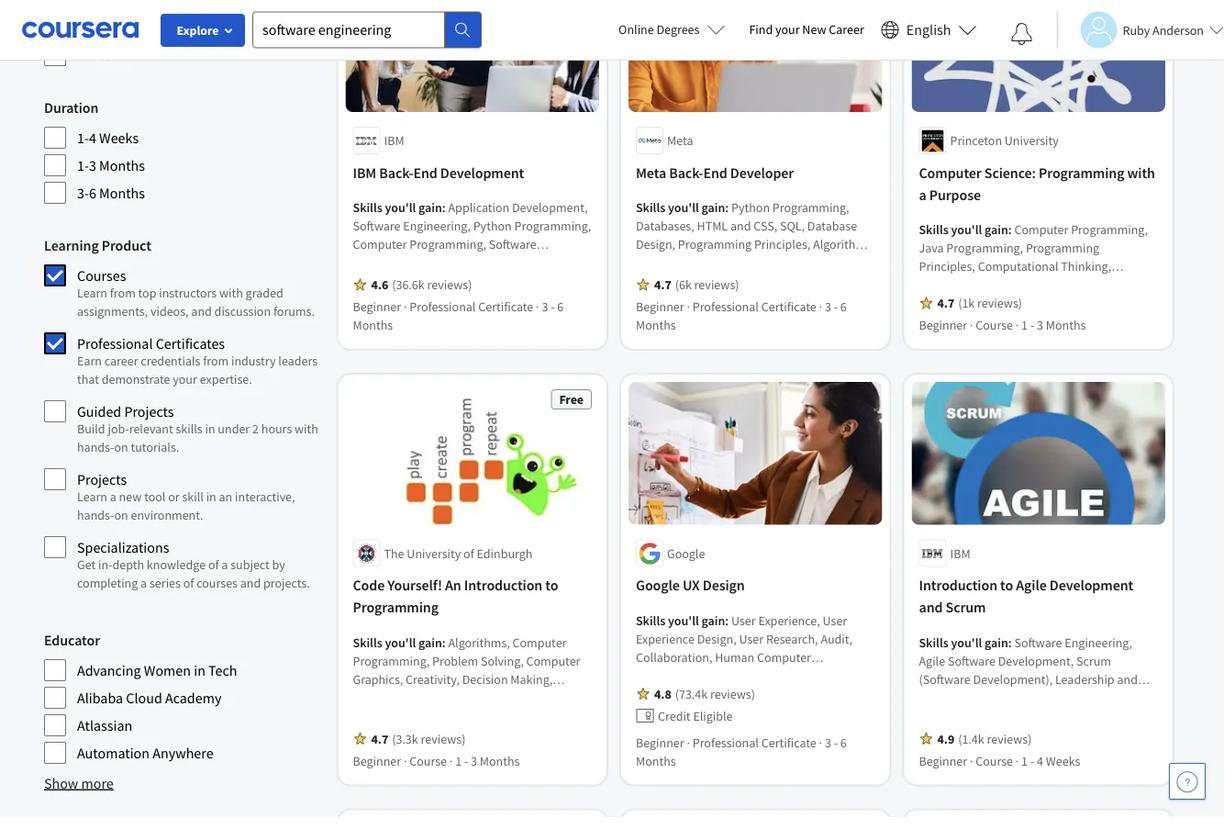 Task type: describe. For each thing, give the bounding box(es) containing it.
user up audit,
[[823, 612, 848, 629]]

and inside software engineering, agile software development, scrum (software development), leadership and management
[[1118, 671, 1139, 687]]

4.8 (73.4k reviews)
[[655, 686, 756, 702]]

development for ibm back-end development
[[441, 163, 525, 182]]

skills up 4.6
[[353, 199, 383, 216]]

show notifications image
[[1011, 23, 1033, 45]]

show more
[[44, 774, 114, 792]]

industry
[[231, 353, 276, 369]]

gain up problem
[[419, 634, 442, 651]]

you'll up experience on the right bottom of the page
[[669, 612, 700, 629]]

1 for purpose
[[1022, 317, 1029, 333]]

programming,
[[353, 652, 430, 669]]

1- for 3
[[77, 156, 89, 174]]

What do you want to learn? text field
[[253, 11, 445, 48]]

collaboration,
[[636, 649, 713, 665]]

skill
[[182, 489, 204, 505]]

4.7 (6k reviews)
[[655, 276, 740, 293]]

tech
[[209, 661, 237, 680]]

1- for 4
[[77, 129, 89, 147]]

and inside learn from top instructors with graded assignments, videos, and discussion forums.
[[191, 303, 212, 320]]

get
[[77, 556, 96, 573]]

job-
[[108, 421, 129, 437]]

0 horizontal spatial ibm
[[353, 163, 377, 182]]

to inside code yourself! an introduction to programming
[[546, 576, 559, 595]]

interaction,
[[636, 667, 698, 684]]

code yourself! an introduction to programming link
[[353, 574, 592, 619]]

experience,
[[759, 612, 821, 629]]

tutorials.
[[131, 439, 179, 455]]

development, inside software engineering, agile software development, scrum (software development), leadership and management
[[999, 652, 1075, 669]]

skills you'll gain : up (software
[[920, 634, 1015, 651]]

videos,
[[150, 303, 189, 320]]

: up problem
[[442, 634, 446, 651]]

2 vertical spatial design,
[[636, 704, 676, 720]]

explore
[[177, 22, 219, 39]]

from inside learn from top instructors with graded assignments, videos, and discussion forums.
[[110, 285, 136, 301]]

beginner down credit
[[636, 734, 685, 751]]

back- for ibm
[[379, 163, 414, 182]]

purpose
[[930, 186, 982, 204]]

reviews) for meta
[[695, 276, 740, 293]]

code
[[353, 576, 385, 595]]

1 horizontal spatial weeks
[[1047, 753, 1081, 769]]

2 horizontal spatial software
[[1015, 634, 1063, 651]]

under
[[218, 421, 250, 437]]

6 inside duration group
[[89, 184, 96, 202]]

ruby
[[1123, 22, 1151, 38]]

(6k
[[676, 276, 692, 293]]

course for programming
[[410, 753, 447, 769]]

gain down ibm back-end development
[[419, 199, 442, 216]]

3-
[[77, 184, 89, 202]]

graphics,
[[353, 671, 403, 687]]

programming inside computer science: programming with a purpose
[[1039, 163, 1125, 182]]

educator group
[[44, 629, 320, 765]]

professional certificates
[[77, 334, 225, 353]]

: down design
[[726, 612, 729, 629]]

from inside earn career credentials from industry leaders that demonstrate your expertise.
[[203, 353, 229, 369]]

science:
[[985, 163, 1037, 182]]

eligible
[[694, 708, 733, 724]]

coursera image
[[22, 15, 139, 44]]

course for purpose
[[976, 317, 1014, 333]]

beginner · professional certificate · 3 - 6 months for development
[[353, 298, 564, 333]]

1 vertical spatial projects
[[77, 470, 127, 489]]

scrum for and
[[946, 598, 987, 617]]

find your new career link
[[741, 18, 874, 41]]

1 horizontal spatial product
[[636, 686, 679, 702]]

interactive,
[[235, 489, 295, 505]]

gain down design
[[702, 612, 726, 629]]

reviews) for google
[[711, 686, 756, 702]]

gain up development),
[[985, 634, 1009, 651]]

development inside user experience, user experience design, user research, audit, collaboration, human computer interaction, planning, product design, product development, social media, web design, web development tools
[[705, 704, 777, 720]]

4.7 for computer science: programming with a purpose
[[938, 295, 955, 311]]

google for google ux design
[[636, 576, 680, 595]]

build job-relevant skills in under 2 hours with hands-on tutorials.
[[77, 421, 319, 455]]

beginner for ibm back-end development
[[353, 298, 401, 315]]

media,
[[795, 686, 831, 702]]

forums.
[[274, 303, 315, 320]]

atlassian
[[77, 716, 132, 735]]

career
[[104, 353, 138, 369]]

creativity,
[[406, 671, 460, 687]]

guided projects
[[77, 402, 174, 421]]

skills down 'purpose'
[[920, 221, 949, 238]]

experience
[[636, 630, 695, 647]]

end for developer
[[704, 163, 728, 182]]

problem
[[433, 652, 479, 669]]

agile for development
[[1017, 576, 1047, 595]]

1-3 months
[[77, 156, 145, 174]]

skills
[[176, 421, 203, 437]]

with inside learn from top instructors with graded assignments, videos, and discussion forums.
[[219, 285, 243, 301]]

automation anywhere
[[77, 744, 214, 762]]

development),
[[974, 671, 1053, 687]]

2 horizontal spatial product
[[754, 667, 797, 684]]

in-
[[98, 556, 112, 573]]

(1k
[[959, 295, 975, 311]]

learn for projects
[[77, 489, 107, 505]]

techniques,
[[353, 708, 418, 724]]

online degrees button
[[604, 9, 741, 50]]

learning
[[44, 236, 99, 254]]

: down ibm back-end development
[[442, 199, 446, 216]]

skills up programming,
[[353, 634, 383, 651]]

anywhere
[[153, 744, 214, 762]]

2 horizontal spatial of
[[464, 545, 475, 562]]

depth
[[112, 556, 144, 573]]

4.9 (1.4k reviews)
[[938, 731, 1033, 747]]

environment.
[[131, 507, 203, 523]]

top
[[138, 285, 157, 301]]

ux
[[683, 576, 700, 595]]

an
[[219, 489, 233, 505]]

(3.3k
[[392, 731, 419, 747]]

completing
[[77, 575, 138, 591]]

beginner for meta back-end developer
[[636, 298, 685, 315]]

your inside earn career credentials from industry leaders that demonstrate your expertise.
[[173, 371, 197, 388]]

algorithms, computer programming, problem solving, computer graphics, creativity, decision making, programming principles, computer graphic techniques, software engineering, system programming
[[353, 634, 587, 742]]

meta for meta
[[668, 132, 694, 149]]

subject
[[231, 556, 270, 573]]

engineering, inside algorithms, computer programming, problem solving, computer graphics, creativity, decision making, programming principles, computer graphic techniques, software engineering, system programming
[[471, 708, 538, 724]]

more
[[81, 774, 114, 792]]

learn from top instructors with graded assignments, videos, and discussion forums.
[[77, 285, 315, 320]]

computer inside computer science: programming with a purpose
[[920, 163, 982, 182]]

hands- for projects
[[77, 507, 114, 523]]

you'll down 'meta back-end developer' on the top right
[[669, 199, 700, 216]]

learn for courses
[[77, 285, 107, 301]]

1 for scrum
[[1022, 753, 1029, 769]]

english
[[907, 21, 952, 39]]

a left series
[[141, 575, 147, 591]]

beginner for introduction to agile development and scrum
[[920, 753, 968, 769]]

professional down eligible
[[693, 734, 759, 751]]

tool
[[144, 489, 166, 505]]

social
[[760, 686, 793, 702]]

4.8
[[655, 686, 672, 702]]

making,
[[511, 671, 553, 687]]

0 vertical spatial projects
[[124, 402, 174, 421]]

2 horizontal spatial design,
[[800, 667, 839, 684]]

credit
[[658, 708, 691, 724]]

skills you'll gain : down 'meta back-end developer' on the top right
[[636, 199, 732, 216]]

programming inside code yourself! an introduction to programming
[[353, 598, 439, 617]]

the
[[384, 545, 405, 562]]

0 horizontal spatial of
[[183, 575, 194, 591]]

back- for meta
[[670, 163, 704, 182]]

1 horizontal spatial software
[[948, 652, 996, 669]]

cloud
[[126, 689, 162, 707]]

instructors
[[159, 285, 217, 301]]

1-4 weeks
[[77, 129, 139, 147]]

you'll down ibm back-end development
[[385, 199, 416, 216]]

duration group
[[44, 96, 320, 205]]

projects.
[[264, 575, 310, 591]]

new
[[119, 489, 142, 505]]

reviews) for computer
[[978, 295, 1023, 311]]

programming up techniques, on the left of the page
[[353, 689, 427, 706]]

skills you'll gain : down ibm back-end development
[[353, 199, 449, 216]]

computer science: programming with a purpose link
[[920, 162, 1159, 206]]

introduction inside code yourself! an introduction to programming
[[464, 576, 543, 595]]

a inside computer science: programming with a purpose
[[920, 186, 927, 204]]

: down computer science: programming with a purpose
[[1009, 221, 1013, 238]]

computer inside user experience, user experience design, user research, audit, collaboration, human computer interaction, planning, product design, product development, social media, web design, web development tools
[[758, 649, 812, 665]]

course for scrum
[[976, 753, 1014, 769]]

user experience, user experience design, user research, audit, collaboration, human computer interaction, planning, product design, product development, social media, web design, web development tools
[[636, 612, 857, 720]]

professional down 4.7 (6k reviews)
[[693, 298, 759, 315]]

ibm for ibm
[[384, 132, 405, 149]]

0 vertical spatial web
[[833, 686, 857, 702]]

discussion
[[215, 303, 271, 320]]

beginner · course · 1 - 3 months for programming
[[353, 753, 520, 769]]

user down the google ux design link
[[732, 612, 756, 629]]



Task type: locate. For each thing, give the bounding box(es) containing it.
software up (software
[[948, 652, 996, 669]]

3 inside duration group
[[89, 156, 96, 174]]

your down credentials
[[173, 371, 197, 388]]

or
[[168, 489, 180, 505]]

0 horizontal spatial design,
[[636, 704, 676, 720]]

0 horizontal spatial end
[[414, 163, 438, 182]]

introduction to agile development and scrum
[[920, 576, 1134, 617]]

0 vertical spatial agile
[[1017, 576, 1047, 595]]

0 vertical spatial software
[[1015, 634, 1063, 651]]

product up "courses"
[[102, 236, 151, 254]]

1 1- from the top
[[77, 129, 89, 147]]

2 vertical spatial with
[[295, 421, 319, 437]]

specializations
[[77, 538, 169, 556]]

1 end from the left
[[414, 163, 438, 182]]

0 horizontal spatial introduction
[[464, 576, 543, 595]]

career
[[829, 21, 865, 38]]

1 horizontal spatial web
[[833, 686, 857, 702]]

reviews) right (6k
[[695, 276, 740, 293]]

gain down science:
[[985, 221, 1009, 238]]

4 inside duration group
[[89, 129, 96, 147]]

on down job-
[[114, 439, 128, 455]]

: down 'meta back-end developer' on the top right
[[726, 199, 729, 216]]

ruby anderson
[[1123, 22, 1205, 38]]

earn career credentials from industry leaders that demonstrate your expertise.
[[77, 353, 318, 388]]

1 introduction from the left
[[464, 576, 543, 595]]

1 vertical spatial 4
[[1038, 753, 1044, 769]]

skills up (software
[[920, 634, 949, 651]]

google for google
[[668, 545, 706, 562]]

the university of edinburgh
[[384, 545, 533, 562]]

4 up the 1-3 months
[[89, 129, 96, 147]]

audit,
[[821, 630, 853, 647]]

beginner · professional certificate · 3 - 6 months down eligible
[[636, 734, 847, 769]]

0 vertical spatial hands-
[[77, 439, 114, 455]]

university up science:
[[1005, 132, 1059, 149]]

1 vertical spatial your
[[173, 371, 197, 388]]

meta
[[668, 132, 694, 149], [636, 163, 667, 182]]

0 horizontal spatial product
[[102, 236, 151, 254]]

weeks down leadership
[[1047, 753, 1081, 769]]

show
[[44, 774, 78, 792]]

0 horizontal spatial to
[[546, 576, 559, 595]]

0 horizontal spatial 4.7
[[371, 731, 389, 747]]

0 vertical spatial beginner · course · 1 - 3 months
[[920, 317, 1087, 333]]

courses
[[197, 575, 238, 591]]

yourself!
[[388, 576, 442, 595]]

1 horizontal spatial agile
[[1017, 576, 1047, 595]]

ibm back-end development link
[[353, 162, 592, 184]]

in inside build job-relevant skills in under 2 hours with hands-on tutorials.
[[205, 421, 215, 437]]

development
[[441, 163, 525, 182], [1050, 576, 1134, 595], [705, 704, 777, 720]]

1 horizontal spatial back-
[[670, 163, 704, 182]]

scrum up leadership
[[1077, 652, 1112, 669]]

0 vertical spatial on
[[114, 439, 128, 455]]

learn
[[77, 285, 107, 301], [77, 489, 107, 505]]

princeton university
[[951, 132, 1059, 149]]

4 down development),
[[1038, 753, 1044, 769]]

1 vertical spatial scrum
[[1077, 652, 1112, 669]]

google left ux
[[636, 576, 680, 595]]

projects down build
[[77, 470, 127, 489]]

1 back- from the left
[[379, 163, 414, 182]]

of left edinburgh
[[464, 545, 475, 562]]

leaders
[[279, 353, 318, 369]]

1 horizontal spatial development
[[705, 704, 777, 720]]

knowledge
[[147, 556, 206, 573]]

1 vertical spatial weeks
[[1047, 753, 1081, 769]]

a left 'purpose'
[[920, 186, 927, 204]]

4.7
[[655, 276, 672, 293], [938, 295, 955, 311], [371, 731, 389, 747]]

2 on from the top
[[114, 507, 128, 523]]

1- up 3-
[[77, 156, 89, 174]]

software inside algorithms, computer programming, problem solving, computer graphics, creativity, decision making, programming principles, computer graphic techniques, software engineering, system programming
[[420, 708, 468, 724]]

beginner · course · 1 - 3 months down 4.7 (3.3k reviews) on the left bottom of the page
[[353, 753, 520, 769]]

2 learn from the top
[[77, 489, 107, 505]]

a left new
[[110, 489, 116, 505]]

in inside learn a new tool or skill in an interactive, hands-on environment.
[[206, 489, 216, 505]]

4.7 left (1k
[[938, 295, 955, 311]]

1 to from the left
[[546, 576, 559, 595]]

a up courses
[[222, 556, 228, 573]]

1 horizontal spatial university
[[1005, 132, 1059, 149]]

course down 4.9 (1.4k reviews)
[[976, 753, 1014, 769]]

meta back-end developer
[[636, 163, 794, 182]]

introduction inside introduction to agile development and scrum
[[920, 576, 998, 595]]

back- inside meta back-end developer link
[[670, 163, 704, 182]]

guided
[[77, 402, 121, 421]]

agile for software
[[920, 652, 946, 669]]

2 horizontal spatial development
[[1050, 576, 1134, 595]]

your right find
[[776, 21, 800, 38]]

0 vertical spatial 4.7
[[655, 276, 672, 293]]

1 vertical spatial 1-
[[77, 156, 89, 174]]

earn
[[77, 353, 102, 369]]

software engineering, agile software development, scrum (software development), leadership and management
[[920, 634, 1139, 706]]

1 horizontal spatial ibm
[[384, 132, 405, 149]]

professional inside learning product group
[[77, 334, 153, 353]]

english button
[[874, 0, 985, 60]]

product
[[102, 236, 151, 254], [754, 667, 797, 684], [636, 686, 679, 702]]

0 horizontal spatial development
[[441, 163, 525, 182]]

computer science: programming with a purpose
[[920, 163, 1156, 204]]

2 vertical spatial in
[[194, 661, 206, 680]]

1 vertical spatial agile
[[920, 652, 946, 669]]

university for yourself!
[[407, 545, 461, 562]]

advancing women in tech
[[77, 661, 237, 680]]

4.6 (36.6k reviews)
[[371, 276, 472, 293]]

user
[[732, 612, 756, 629], [823, 612, 848, 629], [740, 630, 764, 647]]

scrum inside software engineering, agile software development, scrum (software development), leadership and management
[[1077, 652, 1112, 669]]

:
[[442, 199, 446, 216], [726, 199, 729, 216], [1009, 221, 1013, 238], [726, 612, 729, 629], [442, 634, 446, 651], [1009, 634, 1013, 651]]

solving,
[[481, 652, 524, 669]]

None search field
[[253, 11, 482, 48]]

1 vertical spatial university
[[407, 545, 461, 562]]

reviews) for code
[[421, 731, 466, 747]]

and right leadership
[[1118, 671, 1139, 687]]

reviews) right (1k
[[978, 295, 1023, 311]]

1 horizontal spatial design,
[[698, 630, 737, 647]]

in left the tech
[[194, 661, 206, 680]]

user up human
[[740, 630, 764, 647]]

1 vertical spatial on
[[114, 507, 128, 523]]

skills down 'meta back-end developer' on the top right
[[636, 199, 666, 216]]

a inside learn a new tool or skill in an interactive, hands-on environment.
[[110, 489, 116, 505]]

you'll
[[385, 199, 416, 216], [669, 199, 700, 216], [952, 221, 983, 238], [669, 612, 700, 629], [385, 634, 416, 651], [952, 634, 983, 651]]

2 end from the left
[[704, 163, 728, 182]]

4.9
[[938, 731, 955, 747]]

certificates
[[156, 334, 225, 353]]

0 horizontal spatial from
[[110, 285, 136, 301]]

1- down duration in the left top of the page
[[77, 129, 89, 147]]

product down interaction,
[[636, 686, 679, 702]]

professional down assignments,
[[77, 334, 153, 353]]

beginner · professional certificate · 3 - 6 months down 4.7 (6k reviews)
[[636, 298, 847, 333]]

scrum up (software
[[946, 598, 987, 617]]

hands- inside learn a new tool or skill in an interactive, hands-on environment.
[[77, 507, 114, 523]]

new
[[803, 21, 827, 38]]

1 horizontal spatial introduction
[[920, 576, 998, 595]]

(73.4k
[[676, 686, 708, 702]]

management
[[920, 689, 990, 706]]

weeks up the 1-3 months
[[99, 129, 139, 147]]

learning product group
[[44, 234, 320, 600]]

programming right science:
[[1039, 163, 1125, 182]]

beginner down 4.6
[[353, 298, 401, 315]]

1 vertical spatial beginner · course · 1 - 3 months
[[353, 753, 520, 769]]

gain down 'meta back-end developer' on the top right
[[702, 199, 726, 216]]

1 down 4.7 (1k reviews) at the right top of page
[[1022, 317, 1029, 333]]

web down (73.4k
[[678, 704, 702, 720]]

4.7 for meta back-end developer
[[655, 276, 672, 293]]

1 vertical spatial hands-
[[77, 507, 114, 523]]

programming down yourself! at the left bottom
[[353, 598, 439, 617]]

beginner · professional certificate · 3 - 6 months down 4.6 (36.6k reviews)
[[353, 298, 564, 333]]

0 vertical spatial development
[[441, 163, 525, 182]]

1 horizontal spatial 4
[[1038, 753, 1044, 769]]

series
[[150, 575, 181, 591]]

university
[[1005, 132, 1059, 149], [407, 545, 461, 562]]

course down 4.7 (3.3k reviews) on the left bottom of the page
[[410, 753, 447, 769]]

mixed
[[77, 46, 113, 64]]

computer
[[920, 163, 982, 182], [513, 634, 567, 651], [758, 649, 812, 665], [527, 652, 581, 669], [488, 689, 542, 706]]

scrum for development,
[[1077, 652, 1112, 669]]

expertise.
[[200, 371, 252, 388]]

1 horizontal spatial of
[[208, 556, 219, 573]]

agile
[[1017, 576, 1047, 595], [920, 652, 946, 669]]

1 vertical spatial 4.7
[[938, 295, 955, 311]]

1 down 4.7 (3.3k reviews) on the left bottom of the page
[[456, 753, 462, 769]]

hands- for guided projects
[[77, 439, 114, 455]]

agile inside software engineering, agile software development, scrum (software development), leadership and management
[[920, 652, 946, 669]]

university for science:
[[1005, 132, 1059, 149]]

2 back- from the left
[[670, 163, 704, 182]]

agile inside introduction to agile development and scrum
[[1017, 576, 1047, 595]]

free
[[560, 391, 584, 408]]

0 horizontal spatial web
[[678, 704, 702, 720]]

0 vertical spatial from
[[110, 285, 136, 301]]

you'll up (software
[[952, 634, 983, 651]]

skills you'll gain : up programming,
[[353, 634, 449, 651]]

to
[[546, 576, 559, 595], [1001, 576, 1014, 595]]

engineering, up leadership
[[1065, 634, 1133, 651]]

you'll up programming,
[[385, 634, 416, 651]]

on inside build job-relevant skills in under 2 hours with hands-on tutorials.
[[114, 439, 128, 455]]

learn left new
[[77, 489, 107, 505]]

agile up software engineering, agile software development, scrum (software development), leadership and management
[[1017, 576, 1047, 595]]

reviews) right (3.3k
[[421, 731, 466, 747]]

1 horizontal spatial end
[[704, 163, 728, 182]]

1 learn from the top
[[77, 285, 107, 301]]

ibm back-end development
[[353, 163, 525, 182]]

1 vertical spatial google
[[636, 576, 680, 595]]

design, up human
[[698, 630, 737, 647]]

leadership
[[1056, 671, 1115, 687]]

1 vertical spatial learn
[[77, 489, 107, 505]]

software
[[1015, 634, 1063, 651], [948, 652, 996, 669], [420, 708, 468, 724]]

0 vertical spatial design,
[[698, 630, 737, 647]]

development for introduction to agile development and scrum
[[1050, 576, 1134, 595]]

ibm
[[384, 132, 405, 149], [353, 163, 377, 182], [951, 545, 971, 562]]

explore button
[[161, 14, 245, 47]]

beginner for code yourself! an introduction to programming
[[353, 753, 401, 769]]

reviews) down "planning,"
[[711, 686, 756, 702]]

1 on from the top
[[114, 439, 128, 455]]

beginner · professional certificate · 3 - 6 months for developer
[[636, 298, 847, 333]]

product up social
[[754, 667, 797, 684]]

projects down demonstrate
[[124, 402, 174, 421]]

software up development),
[[1015, 634, 1063, 651]]

(1.4k
[[959, 731, 985, 747]]

development, down "planning,"
[[682, 686, 757, 702]]

6
[[89, 184, 96, 202], [558, 298, 564, 315], [841, 298, 847, 315], [841, 734, 847, 751]]

development, inside user experience, user experience design, user research, audit, collaboration, human computer interaction, planning, product design, product development, social media, web design, web development tools
[[682, 686, 757, 702]]

gain
[[419, 199, 442, 216], [702, 199, 726, 216], [985, 221, 1009, 238], [702, 612, 726, 629], [419, 634, 442, 651], [985, 634, 1009, 651]]

1 down 4.9 (1.4k reviews)
[[1022, 753, 1029, 769]]

in left the an
[[206, 489, 216, 505]]

learning product
[[44, 236, 151, 254]]

skills up experience on the right bottom of the page
[[636, 612, 666, 629]]

2 horizontal spatial with
[[1128, 163, 1156, 182]]

and inside introduction to agile development and scrum
[[920, 598, 943, 617]]

2 vertical spatial product
[[636, 686, 679, 702]]

on down new
[[114, 507, 128, 523]]

2 vertical spatial development
[[705, 704, 777, 720]]

of
[[464, 545, 475, 562], [208, 556, 219, 573], [183, 575, 194, 591]]

beginner · course · 1 - 3 months for purpose
[[920, 317, 1087, 333]]

: up development),
[[1009, 634, 1013, 651]]

product inside group
[[102, 236, 151, 254]]

and down subject
[[240, 575, 261, 591]]

reviews) up beginner · course · 1 - 4 weeks
[[988, 731, 1033, 747]]

end for development
[[414, 163, 438, 182]]

learn inside learn from top instructors with graded assignments, videos, and discussion forums.
[[77, 285, 107, 301]]

2 vertical spatial software
[[420, 708, 468, 724]]

1 vertical spatial software
[[948, 652, 996, 669]]

and down instructors
[[191, 303, 212, 320]]

1 vertical spatial development,
[[682, 686, 757, 702]]

courses
[[77, 266, 126, 285]]

4.7 (1k reviews)
[[938, 295, 1023, 311]]

0 vertical spatial engineering,
[[1065, 634, 1133, 651]]

on for projects
[[114, 507, 128, 523]]

reviews) for ibm
[[427, 276, 472, 293]]

1 for programming
[[456, 753, 462, 769]]

0 horizontal spatial engineering,
[[471, 708, 538, 724]]

0 horizontal spatial with
[[219, 285, 243, 301]]

1 horizontal spatial 4.7
[[655, 276, 672, 293]]

0 horizontal spatial scrum
[[946, 598, 987, 617]]

back- inside ibm back-end development link
[[379, 163, 414, 182]]

programming down techniques, on the left of the page
[[353, 726, 427, 742]]

in
[[205, 421, 215, 437], [206, 489, 216, 505], [194, 661, 206, 680]]

hands-
[[77, 439, 114, 455], [77, 507, 114, 523]]

educator
[[44, 631, 100, 649]]

learn up assignments,
[[77, 285, 107, 301]]

engineering, inside software engineering, agile software development, scrum (software development), leadership and management
[[1065, 634, 1133, 651]]

engineering,
[[1065, 634, 1133, 651], [471, 708, 538, 724]]

graded
[[246, 285, 284, 301]]

1 horizontal spatial to
[[1001, 576, 1014, 595]]

your
[[776, 21, 800, 38], [173, 371, 197, 388]]

1 vertical spatial from
[[203, 353, 229, 369]]

1 horizontal spatial scrum
[[1077, 652, 1112, 669]]

2 vertical spatial 4.7
[[371, 731, 389, 747]]

0 vertical spatial 1-
[[77, 129, 89, 147]]

on for guided projects
[[114, 439, 128, 455]]

introduction to agile development and scrum link
[[920, 574, 1159, 619]]

0 vertical spatial learn
[[77, 285, 107, 301]]

a
[[920, 186, 927, 204], [110, 489, 116, 505], [222, 556, 228, 573], [141, 575, 147, 591]]

0 vertical spatial 4
[[89, 129, 96, 147]]

0 vertical spatial with
[[1128, 163, 1156, 182]]

you'll down 'purpose'
[[952, 221, 983, 238]]

beginner down "4.9"
[[920, 753, 968, 769]]

meta for meta back-end developer
[[636, 163, 667, 182]]

4.6
[[371, 276, 389, 293]]

0 vertical spatial your
[[776, 21, 800, 38]]

1 horizontal spatial with
[[295, 421, 319, 437]]

alibaba
[[77, 689, 123, 707]]

and inside get in-depth knowledge of a subject by completing a series of courses and projects.
[[240, 575, 261, 591]]

with inside computer science: programming with a purpose
[[1128, 163, 1156, 182]]

web
[[833, 686, 857, 702], [678, 704, 702, 720]]

duration
[[44, 98, 99, 117]]

women
[[144, 661, 191, 680]]

1 vertical spatial with
[[219, 285, 243, 301]]

automation
[[77, 744, 150, 762]]

2 to from the left
[[1001, 576, 1014, 595]]

reviews) for introduction
[[988, 731, 1033, 747]]

ibm for introduction
[[951, 545, 971, 562]]

1 vertical spatial design,
[[800, 667, 839, 684]]

4.7 down techniques, on the left of the page
[[371, 731, 389, 747]]

hands- down build
[[77, 439, 114, 455]]

(software
[[920, 671, 971, 687]]

skills you'll gain : down 'purpose'
[[920, 221, 1015, 238]]

alibaba cloud academy
[[77, 689, 222, 707]]

1 vertical spatial web
[[678, 704, 702, 720]]

ruby anderson button
[[1057, 11, 1225, 48]]

code yourself! an introduction to programming
[[353, 576, 559, 617]]

0 horizontal spatial weeks
[[99, 129, 139, 147]]

to inside introduction to agile development and scrum
[[1001, 576, 1014, 595]]

0 vertical spatial product
[[102, 236, 151, 254]]

1 horizontal spatial engineering,
[[1065, 634, 1133, 651]]

weeks inside duration group
[[99, 129, 139, 147]]

from up expertise.
[[203, 353, 229, 369]]

help center image
[[1177, 770, 1199, 792]]

1 vertical spatial product
[[754, 667, 797, 684]]

relevant
[[129, 421, 173, 437]]

course
[[976, 317, 1014, 333], [410, 753, 447, 769], [976, 753, 1014, 769]]

0 vertical spatial in
[[205, 421, 215, 437]]

development inside introduction to agile development and scrum
[[1050, 576, 1134, 595]]

hands- up specializations
[[77, 507, 114, 523]]

2 horizontal spatial 4.7
[[938, 295, 955, 311]]

scrum inside introduction to agile development and scrum
[[946, 598, 987, 617]]

beginner · course · 1 - 3 months down 4.7 (1k reviews) at the right top of page
[[920, 317, 1087, 333]]

1 horizontal spatial beginner · course · 1 - 3 months
[[920, 317, 1087, 333]]

1 horizontal spatial development,
[[999, 652, 1075, 669]]

2 vertical spatial ibm
[[951, 545, 971, 562]]

google up the google ux design
[[668, 545, 706, 562]]

learn inside learn a new tool or skill in an interactive, hands-on environment.
[[77, 489, 107, 505]]

from up assignments,
[[110, 285, 136, 301]]

certificate for meta back-end developer
[[762, 298, 817, 315]]

on inside learn a new tool or skill in an interactive, hands-on environment.
[[114, 507, 128, 523]]

beginner down (3.3k
[[353, 753, 401, 769]]

beginner for computer science: programming with a purpose
[[920, 317, 968, 333]]

and up (software
[[920, 598, 943, 617]]

human
[[715, 649, 755, 665]]

0 vertical spatial meta
[[668, 132, 694, 149]]

certificate for ibm back-end development
[[479, 298, 534, 315]]

with inside build job-relevant skills in under 2 hours with hands-on tutorials.
[[295, 421, 319, 437]]

hours
[[261, 421, 292, 437]]

that
[[77, 371, 99, 388]]

design, up the media,
[[800, 667, 839, 684]]

advanced
[[77, 18, 137, 37]]

professional down 4.6 (36.6k reviews)
[[410, 298, 476, 315]]

design, down 4.8
[[636, 704, 676, 720]]

1-
[[77, 129, 89, 147], [77, 156, 89, 174]]

0 horizontal spatial development,
[[682, 686, 757, 702]]

0 horizontal spatial agile
[[920, 652, 946, 669]]

in inside 'educator' group
[[194, 661, 206, 680]]

2 horizontal spatial ibm
[[951, 545, 971, 562]]

0 vertical spatial google
[[668, 545, 706, 562]]

0 vertical spatial university
[[1005, 132, 1059, 149]]

software down principles,
[[420, 708, 468, 724]]

2 1- from the top
[[77, 156, 89, 174]]

2 introduction from the left
[[920, 576, 998, 595]]

0 vertical spatial weeks
[[99, 129, 139, 147]]

1 horizontal spatial your
[[776, 21, 800, 38]]

0 vertical spatial scrum
[[946, 598, 987, 617]]

decision
[[462, 671, 508, 687]]

show more button
[[44, 772, 114, 794]]

1 hands- from the top
[[77, 439, 114, 455]]

hands- inside build job-relevant skills in under 2 hours with hands-on tutorials.
[[77, 439, 114, 455]]

0 horizontal spatial software
[[420, 708, 468, 724]]

0 horizontal spatial 4
[[89, 129, 96, 147]]

4.7 for code yourself! an introduction to programming
[[371, 731, 389, 747]]

0 horizontal spatial beginner · course · 1 - 3 months
[[353, 753, 520, 769]]

skills you'll gain : up experience on the right bottom of the page
[[636, 612, 732, 629]]

2 hands- from the top
[[77, 507, 114, 523]]



Task type: vqa. For each thing, say whether or not it's contained in the screenshot.


